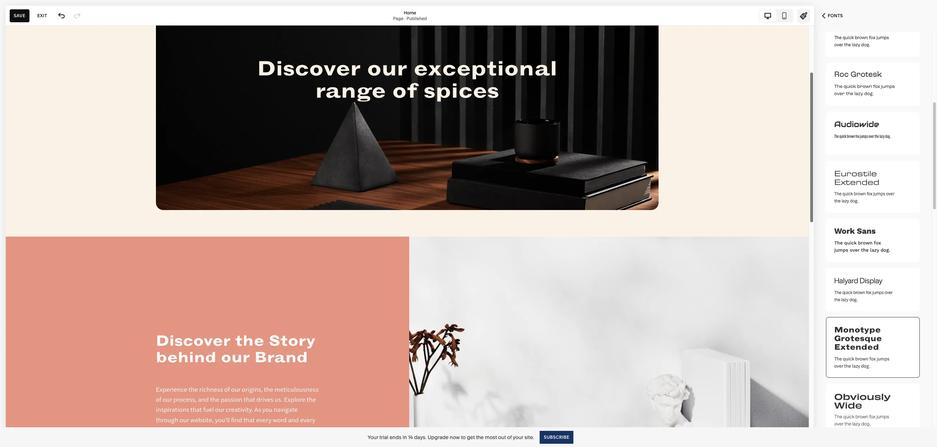 Task type: vqa. For each thing, say whether or not it's contained in the screenshot.
Audiowide
yes



Task type: locate. For each thing, give the bounding box(es) containing it.
roc
[[835, 69, 849, 81]]

monotype
[[835, 325, 881, 335]]

0 vertical spatial the quick brown fox jumps over the lazy dog.
[[835, 35, 889, 48]]

brown
[[855, 35, 868, 41], [858, 84, 873, 90], [847, 133, 856, 139], [854, 191, 866, 197], [859, 241, 873, 246], [854, 289, 866, 296], [856, 356, 869, 362], [856, 414, 869, 420]]

6 the from the top
[[835, 289, 842, 296]]

eurostile
[[835, 168, 877, 179]]

exit button
[[33, 9, 51, 22]]

the quick brown fox jumps over the lazy dog. down sans
[[835, 241, 891, 253]]

·
[[405, 16, 406, 21]]

the quick brown fox jumps over the lazy dog. up grotesk
[[835, 35, 889, 48]]

the quick brown fox jumps over the lazy dog. button
[[826, 13, 920, 57]]

the inside eurostile extended the quick brown fox jumps over the lazy dog.
[[835, 198, 841, 204]]

5 the from the top
[[835, 241, 843, 246]]

quick down 'eurostile'
[[843, 191, 853, 197]]

tab list
[[760, 10, 793, 21]]

dog. inside obviously wide the quick brown fox jumps over the lazy dog.
[[862, 421, 871, 427]]

now
[[450, 434, 460, 441]]

over inside the monotype grotesque extended the quick brown fox jumps over the lazy dog.
[[835, 363, 844, 370]]

the down "fonts"
[[835, 35, 842, 41]]

grotesque
[[835, 334, 882, 344]]

jumps
[[877, 35, 889, 41], [882, 84, 895, 90], [861, 133, 868, 139], [874, 191, 886, 197], [835, 248, 849, 253], [873, 289, 884, 296], [877, 356, 890, 362], [877, 414, 890, 420]]

the down wide
[[845, 421, 852, 427]]

fox inside button
[[869, 35, 876, 41]]

the inside eurostile extended the quick brown fox jumps over the lazy dog.
[[835, 191, 842, 197]]

jumps inside eurostile extended the quick brown fox jumps over the lazy dog.
[[874, 191, 886, 197]]

to
[[461, 434, 466, 441]]

subscribe
[[544, 435, 570, 440]]

8 the from the top
[[835, 414, 843, 420]]

of
[[507, 434, 512, 441]]

quick inside the monotype grotesque extended the quick brown fox jumps over the lazy dog.
[[843, 356, 855, 362]]

upgrade
[[428, 434, 449, 441]]

quick
[[843, 35, 854, 41], [844, 84, 857, 90], [840, 133, 847, 139], [843, 191, 853, 197], [845, 241, 857, 246], [843, 289, 853, 296], [843, 356, 855, 362], [844, 414, 855, 420]]

brown inside eurostile extended the quick brown fox jumps over the lazy dog.
[[854, 191, 866, 197]]

brown inside the monotype grotesque extended the quick brown fox jumps over the lazy dog.
[[856, 356, 869, 362]]

the inside the monotype grotesque extended the quick brown fox jumps over the lazy dog.
[[845, 363, 852, 370]]

quick down "fonts"
[[843, 35, 854, 41]]

work sans
[[835, 227, 876, 236]]

obviously
[[835, 390, 891, 403]]

the inside 'the quick brown fox jumps over the lazy dog.' button
[[835, 35, 842, 41]]

site.
[[525, 434, 534, 441]]

quick inside audiowide the quick brown fox jumps over the lazy dog.
[[840, 133, 847, 139]]

lazy inside eurostile extended the quick brown fox jumps over the lazy dog.
[[842, 198, 850, 204]]

0 vertical spatial extended
[[835, 177, 880, 188]]

grotesk
[[851, 69, 882, 81]]

display
[[860, 275, 883, 286]]

4 the from the top
[[835, 191, 842, 197]]

roc grotesk the quick brown fox jumps over the lazy dog.
[[835, 69, 895, 97]]

1 extended from the top
[[835, 177, 880, 188]]

quick inside obviously wide the quick brown fox jumps over the lazy dog.
[[844, 414, 855, 420]]

ends
[[390, 434, 402, 441]]

quick down work sans
[[845, 241, 857, 246]]

2 extended from the top
[[835, 342, 879, 352]]

get
[[467, 434, 475, 441]]

2 the from the top
[[835, 84, 843, 90]]

home
[[404, 10, 416, 15]]

quick down grotesque
[[843, 356, 855, 362]]

1 the quick brown fox jumps over the lazy dog. from the top
[[835, 35, 889, 48]]

fox inside the monotype grotesque extended the quick brown fox jumps over the lazy dog.
[[870, 356, 876, 362]]

3 the from the top
[[835, 133, 839, 139]]

the inside roc grotesk the quick brown fox jumps over the lazy dog.
[[835, 84, 843, 90]]

the down grotesque
[[835, 356, 842, 362]]

fox inside audiowide the quick brown fox jumps over the lazy dog.
[[856, 133, 860, 139]]

the down halyard
[[835, 297, 841, 303]]

over
[[835, 42, 844, 48], [835, 91, 845, 97], [869, 133, 875, 139], [887, 191, 895, 197], [850, 248, 860, 253], [885, 289, 893, 296], [835, 363, 844, 370], [835, 421, 844, 427]]

lazy inside audiowide the quick brown fox jumps over the lazy dog.
[[880, 133, 885, 139]]

the down audiowide
[[875, 133, 879, 139]]

the quick brown fox jumps over the lazy dog.
[[835, 35, 889, 48], [835, 241, 891, 253]]

the up roc
[[845, 42, 851, 48]]

1 the from the top
[[835, 35, 842, 41]]

trial
[[380, 434, 389, 441]]

quick inside "halyard display the quick brown fox jumps over the lazy dog."
[[843, 289, 853, 296]]

quick inside roc grotesk the quick brown fox jumps over the lazy dog.
[[844, 84, 857, 90]]

7 the from the top
[[835, 356, 842, 362]]

lazy inside the monotype grotesque extended the quick brown fox jumps over the lazy dog.
[[853, 363, 861, 370]]

quick down halyard
[[843, 289, 853, 296]]

jumps inside button
[[877, 35, 889, 41]]

audiowide the quick brown fox jumps over the lazy dog.
[[835, 119, 892, 139]]

save
[[14, 13, 25, 18]]

dog. inside roc grotesk the quick brown fox jumps over the lazy dog.
[[865, 91, 874, 97]]

1 vertical spatial extended
[[835, 342, 879, 352]]

the
[[845, 42, 851, 48], [846, 91, 854, 97], [875, 133, 879, 139], [835, 198, 841, 204], [862, 248, 869, 253], [835, 297, 841, 303], [845, 363, 852, 370], [845, 421, 852, 427], [476, 434, 484, 441]]

audiowide
[[835, 119, 880, 129]]

sans
[[857, 227, 876, 236]]

the down wide
[[835, 414, 843, 420]]

the down halyard
[[835, 289, 842, 296]]

the down grotesque
[[845, 363, 852, 370]]

published
[[407, 16, 427, 21]]

quick down audiowide
[[840, 133, 847, 139]]

the
[[835, 35, 842, 41], [835, 84, 843, 90], [835, 133, 839, 139], [835, 191, 842, 197], [835, 241, 843, 246], [835, 289, 842, 296], [835, 356, 842, 362], [835, 414, 843, 420]]

lazy inside button
[[852, 42, 861, 48]]

1 vertical spatial the quick brown fox jumps over the lazy dog.
[[835, 241, 891, 253]]

save button
[[10, 9, 29, 22]]

fox
[[869, 35, 876, 41], [874, 84, 881, 90], [856, 133, 860, 139], [867, 191, 873, 197], [874, 241, 881, 246], [866, 289, 872, 296], [870, 356, 876, 362], [870, 414, 876, 420]]

fox inside obviously wide the quick brown fox jumps over the lazy dog.
[[870, 414, 876, 420]]

dog. inside audiowide the quick brown fox jumps over the lazy dog.
[[886, 133, 892, 139]]

fox inside "halyard display the quick brown fox jumps over the lazy dog."
[[866, 289, 872, 296]]

the down 'eurostile'
[[835, 191, 842, 197]]

over inside "halyard display the quick brown fox jumps over the lazy dog."
[[885, 289, 893, 296]]

quick down roc
[[844, 84, 857, 90]]

lazy
[[852, 42, 861, 48], [855, 91, 864, 97], [880, 133, 885, 139], [842, 198, 850, 204], [871, 248, 880, 253], [842, 297, 849, 303], [853, 363, 861, 370], [853, 421, 861, 427]]

dog.
[[862, 42, 870, 48], [865, 91, 874, 97], [886, 133, 892, 139], [850, 198, 859, 204], [881, 248, 891, 253], [850, 297, 858, 303], [861, 363, 871, 370], [862, 421, 871, 427]]

the down roc
[[835, 84, 843, 90]]

the up work on the right bottom of page
[[835, 198, 841, 204]]

the down work on the right bottom of page
[[835, 241, 843, 246]]

the quick brown fox jumps over the lazy dog. inside button
[[835, 35, 889, 48]]

the down audiowide
[[835, 133, 839, 139]]

fonts
[[828, 13, 843, 18]]

dog. inside the monotype grotesque extended the quick brown fox jumps over the lazy dog.
[[861, 363, 871, 370]]

the down roc
[[846, 91, 854, 97]]

quick down wide
[[844, 414, 855, 420]]

extended
[[835, 177, 880, 188], [835, 342, 879, 352]]

over inside roc grotesk the quick brown fox jumps over the lazy dog.
[[835, 91, 845, 97]]

2 the quick brown fox jumps over the lazy dog. from the top
[[835, 241, 891, 253]]

home page · published
[[393, 10, 427, 21]]



Task type: describe. For each thing, give the bounding box(es) containing it.
in
[[403, 434, 407, 441]]

extended inside eurostile extended the quick brown fox jumps over the lazy dog.
[[835, 177, 880, 188]]

the inside obviously wide the quick brown fox jumps over the lazy dog.
[[835, 414, 843, 420]]

the inside button
[[845, 42, 851, 48]]

over inside button
[[835, 42, 844, 48]]

work
[[835, 227, 855, 236]]

your
[[513, 434, 524, 441]]

days.
[[414, 434, 427, 441]]

lazy inside obviously wide the quick brown fox jumps over the lazy dog.
[[853, 421, 861, 427]]

obviously wide the quick brown fox jumps over the lazy dog.
[[835, 390, 891, 427]]

brown inside button
[[855, 35, 868, 41]]

your trial ends in 14 days. upgrade now to get the most out of your site.
[[368, 434, 534, 441]]

over inside audiowide the quick brown fox jumps over the lazy dog.
[[869, 133, 875, 139]]

the inside "halyard display the quick brown fox jumps over the lazy dog."
[[835, 297, 841, 303]]

lazy inside "halyard display the quick brown fox jumps over the lazy dog."
[[842, 297, 849, 303]]

page
[[393, 16, 404, 21]]

out
[[498, 434, 506, 441]]

most
[[485, 434, 497, 441]]

eurostile extended the quick brown fox jumps over the lazy dog.
[[835, 168, 895, 204]]

dog. inside "halyard display the quick brown fox jumps over the lazy dog."
[[850, 297, 858, 303]]

subscribe button
[[540, 431, 574, 444]]

the inside "halyard display the quick brown fox jumps over the lazy dog."
[[835, 289, 842, 296]]

jumps inside the monotype grotesque extended the quick brown fox jumps over the lazy dog.
[[877, 356, 890, 362]]

your
[[368, 434, 378, 441]]

jumps inside audiowide the quick brown fox jumps over the lazy dog.
[[861, 133, 868, 139]]

dog. inside eurostile extended the quick brown fox jumps over the lazy dog.
[[850, 198, 859, 204]]

brown inside "halyard display the quick brown fox jumps over the lazy dog."
[[854, 289, 866, 296]]

monotype grotesque extended the quick brown fox jumps over the lazy dog.
[[835, 325, 890, 370]]

fox inside roc grotesk the quick brown fox jumps over the lazy dog.
[[874, 84, 881, 90]]

brown inside obviously wide the quick brown fox jumps over the lazy dog.
[[856, 414, 869, 420]]

the down sans
[[862, 248, 869, 253]]

14
[[408, 434, 413, 441]]

wide
[[835, 399, 863, 411]]

brown inside audiowide the quick brown fox jumps over the lazy dog.
[[847, 133, 856, 139]]

dog. inside 'the quick brown fox jumps over the lazy dog.' button
[[862, 42, 870, 48]]

extended inside the monotype grotesque extended the quick brown fox jumps over the lazy dog.
[[835, 342, 879, 352]]

jumps inside "halyard display the quick brown fox jumps over the lazy dog."
[[873, 289, 884, 296]]

jumps inside obviously wide the quick brown fox jumps over the lazy dog.
[[877, 414, 890, 420]]

exit
[[37, 13, 47, 18]]

lazy inside roc grotesk the quick brown fox jumps over the lazy dog.
[[855, 91, 864, 97]]

brown inside roc grotesk the quick brown fox jumps over the lazy dog.
[[858, 84, 873, 90]]

the inside audiowide the quick brown fox jumps over the lazy dog.
[[835, 133, 839, 139]]

the right the get
[[476, 434, 484, 441]]

the inside audiowide the quick brown fox jumps over the lazy dog.
[[875, 133, 879, 139]]

jumps inside roc grotesk the quick brown fox jumps over the lazy dog.
[[882, 84, 895, 90]]

fonts button
[[815, 8, 851, 24]]

the inside roc grotesk the quick brown fox jumps over the lazy dog.
[[846, 91, 854, 97]]

fox inside eurostile extended the quick brown fox jumps over the lazy dog.
[[867, 191, 873, 197]]

over inside obviously wide the quick brown fox jumps over the lazy dog.
[[835, 421, 844, 427]]

quick inside eurostile extended the quick brown fox jumps over the lazy dog.
[[843, 191, 853, 197]]

the inside obviously wide the quick brown fox jumps over the lazy dog.
[[845, 421, 852, 427]]

the inside the monotype grotesque extended the quick brown fox jumps over the lazy dog.
[[835, 356, 842, 362]]

halyard
[[835, 275, 859, 286]]

halyard display the quick brown fox jumps over the lazy dog.
[[835, 275, 893, 303]]

quick inside button
[[843, 35, 854, 41]]

over inside eurostile extended the quick brown fox jumps over the lazy dog.
[[887, 191, 895, 197]]



